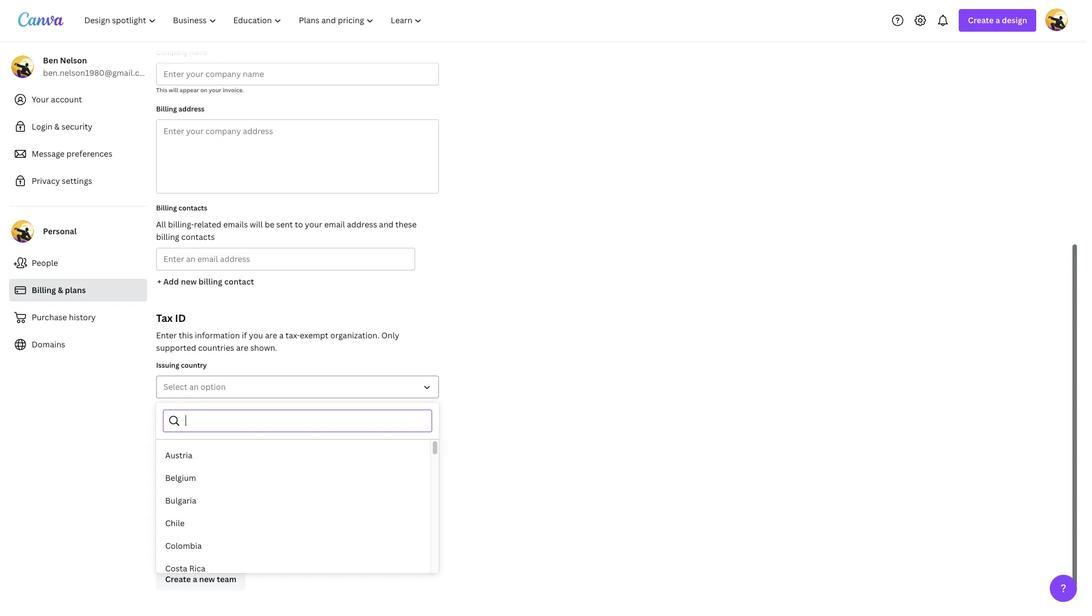 Task type: locate. For each thing, give the bounding box(es) containing it.
0 vertical spatial contacts
[[179, 203, 207, 213]]

will left be
[[250, 219, 263, 230]]

are
[[265, 330, 277, 341], [236, 342, 248, 353]]

1 vertical spatial address
[[347, 219, 377, 230]]

an
[[189, 381, 199, 392]]

tax for tax id
[[156, 457, 167, 467]]

on right bulgaria
[[200, 496, 208, 504]]

0 vertical spatial a
[[996, 15, 1001, 25]]

costa rica option
[[156, 558, 431, 580]]

0 vertical spatial id
[[175, 311, 186, 325]]

login
[[32, 121, 52, 132]]

Enter your legal company name text field
[[164, 421, 432, 442]]

0 vertical spatial billing
[[156, 104, 177, 114]]

costa
[[165, 563, 187, 574]]

1 horizontal spatial create
[[969, 15, 994, 25]]

tax up enter
[[156, 311, 173, 325]]

id up the this
[[175, 311, 186, 325]]

your inside 'all billing-related emails will be sent to your email address and these billing contacts'
[[305, 219, 323, 230]]

select an option
[[164, 381, 226, 392]]

to
[[295, 219, 303, 230]]

ben.nelson1980@gmail.com
[[43, 67, 152, 78]]

0 horizontal spatial address
[[179, 104, 205, 114]]

a inside dropdown button
[[996, 15, 1001, 25]]

tax for tax id enter this information if you are a tax-exempt organization. only supported countries are shown.
[[156, 311, 173, 325]]

1 vertical spatial contacts
[[181, 231, 215, 242]]

2 vertical spatial billing
[[32, 285, 56, 295]]

1 horizontal spatial new
[[199, 574, 215, 585]]

tax id
[[156, 457, 176, 467]]

this will appear on your invoice. up billing address
[[156, 86, 244, 94]]

exempt
[[300, 330, 329, 341]]

new inside create a new team button
[[199, 574, 215, 585]]

new left the 'team' in the left of the page
[[199, 574, 215, 585]]

0 vertical spatial &
[[54, 121, 60, 132]]

a right costa
[[193, 574, 197, 585]]

nelson
[[60, 55, 87, 66]]

0 vertical spatial name
[[189, 48, 208, 57]]

2 vertical spatial will
[[169, 496, 178, 504]]

registered
[[202, 443, 230, 451]]

is
[[169, 443, 173, 451]]

1 vertical spatial &
[[58, 285, 63, 295]]

will up billing address
[[169, 86, 178, 94]]

chile
[[165, 518, 185, 529]]

billing inside billing & plans link
[[32, 285, 56, 295]]

3 this from the top
[[156, 496, 168, 504]]

1 horizontal spatial a
[[279, 330, 284, 341]]

0 vertical spatial new
[[181, 276, 197, 287]]

2 horizontal spatial a
[[996, 15, 1001, 25]]

0 horizontal spatial new
[[181, 276, 197, 287]]

a left design
[[996, 15, 1001, 25]]

bulgaria option
[[156, 490, 431, 512]]

billing for billing address
[[156, 104, 177, 114]]

a inside button
[[193, 574, 197, 585]]

1 vertical spatial new
[[199, 574, 215, 585]]

2 this from the top
[[156, 443, 168, 451]]

these
[[396, 219, 417, 230]]

a for create a design
[[996, 15, 1001, 25]]

a
[[996, 15, 1001, 25], [279, 330, 284, 341], [193, 574, 197, 585]]

1 vertical spatial this
[[156, 443, 168, 451]]

0 horizontal spatial are
[[236, 342, 248, 353]]

tax inside tax id enter this information if you are a tax-exempt organization. only supported countries are shown.
[[156, 311, 173, 325]]

1 vertical spatial billing
[[199, 276, 222, 287]]

your account link
[[9, 88, 147, 111]]

issuing country
[[156, 361, 207, 370]]

sent
[[276, 219, 293, 230]]

billing for billing & plans
[[32, 285, 56, 295]]

domains
[[32, 339, 65, 350]]

0 vertical spatial appear
[[180, 86, 199, 94]]

0 horizontal spatial a
[[193, 574, 197, 585]]

team
[[217, 574, 237, 585]]

will
[[169, 86, 178, 94], [250, 219, 263, 230], [169, 496, 178, 504]]

new inside + add new billing contact button
[[181, 276, 197, 287]]

2 vertical spatial a
[[193, 574, 197, 585]]

tax
[[263, 443, 271, 451]]

tax up belgium
[[156, 457, 167, 467]]

billing inside 'all billing-related emails will be sent to your email address and these billing contacts'
[[156, 231, 179, 242]]

0 vertical spatial invoice.
[[223, 86, 244, 94]]

this will appear on your invoice.
[[156, 86, 244, 94], [156, 496, 244, 504]]

1 vertical spatial on
[[200, 496, 208, 504]]

email
[[324, 219, 345, 230]]

1 horizontal spatial are
[[265, 330, 277, 341]]

company
[[156, 48, 188, 57]]

billing
[[156, 104, 177, 114], [156, 203, 177, 213], [32, 285, 56, 295]]

be
[[265, 219, 275, 230]]

are down the if
[[236, 342, 248, 353]]

message preferences link
[[9, 143, 147, 165]]

this up chile
[[156, 496, 168, 504]]

create inside button
[[165, 574, 191, 585]]

1 vertical spatial a
[[279, 330, 284, 341]]

0 vertical spatial this will appear on your invoice.
[[156, 86, 244, 94]]

1 tax from the top
[[156, 311, 173, 325]]

appear down belgium
[[180, 496, 199, 504]]

this left is in the bottom left of the page
[[156, 443, 168, 451]]

related
[[194, 219, 221, 230]]

1 vertical spatial create
[[165, 574, 191, 585]]

and
[[379, 219, 394, 230]]

& left "plans"
[[58, 285, 63, 295]]

1 invoice. from the top
[[223, 86, 244, 94]]

new for a
[[199, 574, 215, 585]]

0 vertical spatial create
[[969, 15, 994, 25]]

are up shown.
[[265, 330, 277, 341]]

0 vertical spatial on
[[200, 86, 208, 94]]

create inside dropdown button
[[969, 15, 994, 25]]

list box containing austria
[[156, 444, 431, 611]]

rica
[[189, 563, 205, 574]]

1 vertical spatial invoice.
[[223, 496, 244, 504]]

organization.
[[331, 330, 380, 341]]

+
[[157, 276, 162, 287]]

billing-
[[168, 219, 194, 230]]

contacts down related
[[181, 231, 215, 242]]

1 vertical spatial appear
[[180, 496, 199, 504]]

appear up billing address
[[180, 86, 199, 94]]

ben
[[43, 55, 58, 66]]

under
[[231, 443, 248, 451]]

1 vertical spatial tax
[[156, 457, 167, 467]]

& right login
[[54, 121, 60, 132]]

2 vertical spatial this
[[156, 496, 168, 504]]

1 vertical spatial billing
[[156, 203, 177, 213]]

Enter your tax ID text field
[[164, 474, 432, 495]]

message
[[32, 148, 65, 159]]

name right 'the'
[[185, 443, 200, 451]]

0 vertical spatial billing
[[156, 231, 179, 242]]

will up chile
[[169, 496, 178, 504]]

austria option
[[156, 444, 431, 467]]

personal
[[43, 226, 77, 237]]

this
[[156, 86, 168, 94], [156, 443, 168, 451], [156, 496, 168, 504]]

1 vertical spatial id
[[169, 457, 176, 467]]

tax
[[156, 311, 173, 325], [156, 457, 167, 467]]

0 vertical spatial address
[[179, 104, 205, 114]]

people
[[32, 258, 58, 268]]

1 appear from the top
[[180, 86, 199, 94]]

id inside tax id enter this information if you are a tax-exempt organization. only supported countries are shown.
[[175, 311, 186, 325]]

name down option at the left of the page
[[208, 405, 226, 414]]

1 vertical spatial will
[[250, 219, 263, 230]]

billing
[[156, 231, 179, 242], [199, 276, 222, 287]]

1 horizontal spatial address
[[347, 219, 377, 230]]

0 vertical spatial are
[[265, 330, 277, 341]]

on up billing address
[[200, 86, 208, 94]]

contacts up billing- at top left
[[179, 203, 207, 213]]

create
[[969, 15, 994, 25], [165, 574, 191, 585]]

2 vertical spatial name
[[185, 443, 200, 451]]

privacy
[[32, 175, 60, 186]]

login & security link
[[9, 115, 147, 138]]

0 horizontal spatial billing
[[156, 231, 179, 242]]

0 vertical spatial tax
[[156, 311, 173, 325]]

this
[[179, 330, 193, 341]]

only
[[382, 330, 400, 341]]

billing left contact
[[199, 276, 222, 287]]

contacts
[[179, 203, 207, 213], [181, 231, 215, 242]]

this will appear on your invoice. down belgium
[[156, 496, 244, 504]]

appear
[[180, 86, 199, 94], [180, 496, 199, 504]]

contacts inside 'all billing-related emails will be sent to your email address and these billing contacts'
[[181, 231, 215, 242]]

all
[[156, 219, 166, 230]]

1 vertical spatial name
[[208, 405, 226, 414]]

account
[[51, 94, 82, 105]]

0 horizontal spatial create
[[165, 574, 191, 585]]

team
[[156, 541, 183, 555]]

on
[[200, 86, 208, 94], [200, 496, 208, 504]]

your
[[32, 94, 49, 105]]

this for enter your legal company name text box
[[156, 443, 168, 451]]

address inside 'all billing-related emails will be sent to your email address and these billing contacts'
[[347, 219, 377, 230]]

new right add
[[181, 276, 197, 287]]

2 tax from the top
[[156, 457, 167, 467]]

billing down all
[[156, 231, 179, 242]]

list box
[[156, 444, 431, 611]]

2 appear from the top
[[180, 496, 199, 504]]

id down is in the bottom left of the page
[[169, 457, 176, 467]]

select
[[164, 381, 187, 392]]

None search field
[[186, 410, 425, 432]]

name
[[189, 48, 208, 57], [208, 405, 226, 414], [185, 443, 200, 451]]

0 vertical spatial this
[[156, 86, 168, 94]]

emails
[[223, 219, 248, 230]]

privacy settings link
[[9, 170, 147, 192]]

1 horizontal spatial billing
[[199, 276, 222, 287]]

purchase history
[[32, 312, 96, 323]]

your
[[209, 86, 221, 94], [305, 219, 323, 230], [249, 443, 262, 451], [209, 496, 221, 504]]

name right company
[[189, 48, 208, 57]]

ben nelson image
[[1046, 8, 1069, 31]]

1 vertical spatial this will appear on your invoice.
[[156, 496, 244, 504]]

this up billing address
[[156, 86, 168, 94]]

address
[[179, 104, 205, 114], [347, 219, 377, 230]]

a left tax-
[[279, 330, 284, 341]]

chile option
[[156, 512, 431, 535]]

Select an option button
[[156, 376, 439, 398]]

countries
[[198, 342, 234, 353]]



Task type: vqa. For each thing, say whether or not it's contained in the screenshot.
Then
no



Task type: describe. For each thing, give the bounding box(es) containing it.
& for security
[[54, 121, 60, 132]]

you
[[249, 330, 263, 341]]

legal company name
[[156, 405, 226, 414]]

2 on from the top
[[200, 496, 208, 504]]

colombia option
[[156, 535, 431, 558]]

create for create a new team
[[165, 574, 191, 585]]

message preferences
[[32, 148, 112, 159]]

costa rica
[[165, 563, 205, 574]]

your account
[[32, 94, 82, 105]]

option
[[201, 381, 226, 392]]

Enter your company name text field
[[164, 63, 432, 85]]

shown.
[[250, 342, 277, 353]]

create a new team button
[[156, 568, 246, 591]]

belgium
[[165, 473, 196, 483]]

preferences
[[67, 148, 112, 159]]

Enter an email address text field
[[164, 248, 408, 270]]

& for plans
[[58, 285, 63, 295]]

belgium button
[[156, 467, 431, 490]]

new for add
[[181, 276, 197, 287]]

domains link
[[9, 333, 147, 356]]

purchase
[[32, 312, 67, 323]]

login & security
[[32, 121, 92, 132]]

create a design button
[[960, 9, 1037, 32]]

contact
[[224, 276, 254, 287]]

costa rica button
[[156, 558, 431, 580]]

+ add new billing contact button
[[156, 271, 255, 293]]

this for enter your tax id text box
[[156, 496, 168, 504]]

enter
[[156, 330, 177, 341]]

austria
[[165, 450, 192, 461]]

chile button
[[156, 512, 431, 535]]

plans
[[65, 285, 86, 295]]

legal
[[156, 405, 174, 414]]

history
[[69, 312, 96, 323]]

will inside 'all billing-related emails will be sent to your email address and these billing contacts'
[[250, 219, 263, 230]]

if
[[242, 330, 247, 341]]

id.
[[273, 443, 280, 451]]

people link
[[9, 252, 147, 275]]

purchase history link
[[9, 306, 147, 329]]

1 on from the top
[[200, 86, 208, 94]]

billing address
[[156, 104, 205, 114]]

a inside tax id enter this information if you are a tax-exempt organization. only supported countries are shown.
[[279, 330, 284, 341]]

security
[[62, 121, 92, 132]]

belgium option
[[156, 467, 431, 490]]

add
[[163, 276, 179, 287]]

id for tax id
[[169, 457, 176, 467]]

colombia button
[[156, 535, 431, 558]]

privacy settings
[[32, 175, 92, 186]]

0 vertical spatial will
[[169, 86, 178, 94]]

the
[[175, 443, 184, 451]]

tax id enter this information if you are a tax-exempt organization. only supported countries are shown.
[[156, 311, 400, 353]]

issuing
[[156, 361, 179, 370]]

1 this will appear on your invoice. from the top
[[156, 86, 244, 94]]

this is the name registered under your tax id.
[[156, 443, 280, 451]]

austria button
[[156, 444, 431, 467]]

Enter your company address text field
[[157, 120, 439, 193]]

+ add new billing contact
[[157, 276, 254, 287]]

2 invoice. from the top
[[223, 496, 244, 504]]

billing inside button
[[199, 276, 222, 287]]

create a design
[[969, 15, 1028, 25]]

bulgaria
[[165, 495, 196, 506]]

1 this from the top
[[156, 86, 168, 94]]

settings
[[62, 175, 92, 186]]

a for create a new team
[[193, 574, 197, 585]]

bulgaria button
[[156, 490, 431, 512]]

billing contacts
[[156, 203, 207, 213]]

create a new team
[[165, 574, 237, 585]]

country
[[181, 361, 207, 370]]

company
[[175, 405, 206, 414]]

information
[[195, 330, 240, 341]]

billing & plans link
[[9, 279, 147, 302]]

1 vertical spatial are
[[236, 342, 248, 353]]

supported
[[156, 342, 196, 353]]

2 this will appear on your invoice. from the top
[[156, 496, 244, 504]]

design
[[1003, 15, 1028, 25]]

tax-
[[286, 330, 300, 341]]

company name
[[156, 48, 208, 57]]

top level navigation element
[[77, 9, 432, 32]]

create for create a design
[[969, 15, 994, 25]]

billing for billing contacts
[[156, 203, 177, 213]]

id for tax id enter this information if you are a tax-exempt organization. only supported countries are shown.
[[175, 311, 186, 325]]

ben nelson ben.nelson1980@gmail.com
[[43, 55, 152, 78]]

all billing-related emails will be sent to your email address and these billing contacts
[[156, 219, 417, 242]]

colombia
[[165, 541, 202, 551]]



